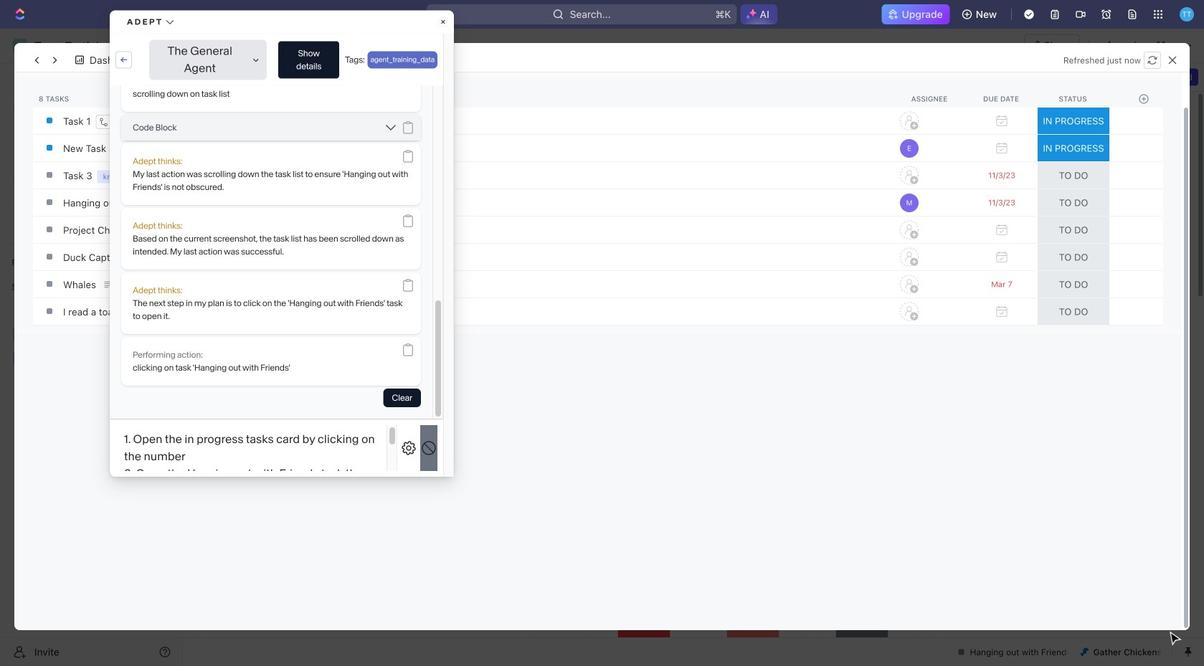 Task type: describe. For each thing, give the bounding box(es) containing it.
sidebar navigation
[[0, 29, 183, 666]]

tree inside sidebar 'navigation'
[[6, 298, 176, 419]]



Task type: vqa. For each thing, say whether or not it's contained in the screenshot.
text field
yes



Task type: locate. For each thing, give the bounding box(es) containing it.
tree
[[6, 298, 176, 419]]

None text field
[[283, 37, 595, 54]]

drumstick bite image
[[1081, 648, 1089, 657]]



